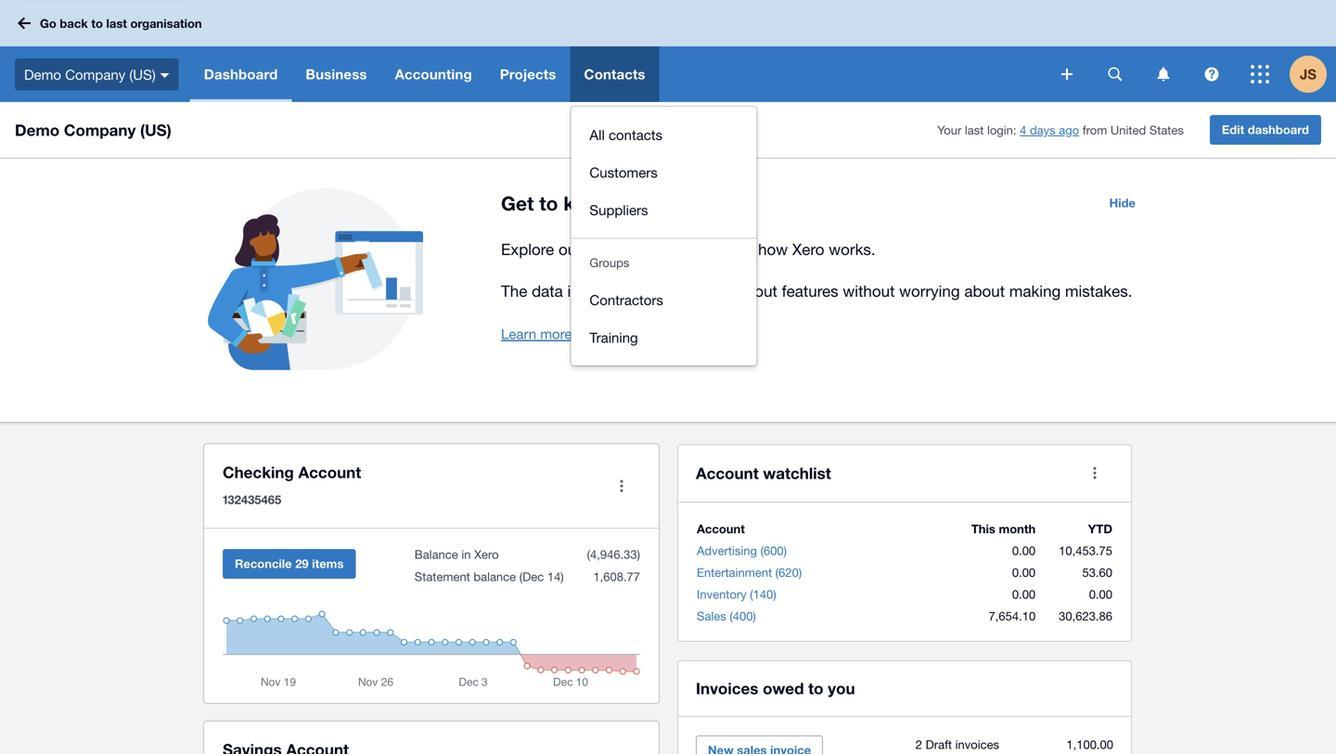 Task type: describe. For each thing, give the bounding box(es) containing it.
0.00 link for 0.00
[[1013, 588, 1036, 602]]

ytd
[[1089, 522, 1113, 537]]

entertainment
[[697, 566, 773, 580]]

contractors link
[[571, 281, 757, 319]]

edit dashboard
[[1222, 123, 1310, 137]]

dashboard link
[[190, 46, 292, 102]]

account watchlist
[[696, 464, 832, 483]]

out
[[755, 282, 778, 300]]

groups group
[[571, 272, 757, 366]]

1,608.77
[[590, 570, 641, 584]]

account right the checking
[[298, 463, 361, 482]]

this month
[[972, 522, 1036, 537]]

statement
[[415, 570, 470, 584]]

features
[[782, 282, 839, 300]]

svg image up ago
[[1062, 69, 1073, 80]]

hide
[[1110, 196, 1136, 210]]

training link
[[571, 319, 757, 356]]

more
[[540, 326, 572, 342]]

works.
[[829, 240, 876, 259]]

0.00 for 0.00
[[1013, 588, 1036, 602]]

projects button
[[486, 46, 570, 102]]

30,623.86
[[1059, 609, 1113, 624]]

training
[[590, 330, 638, 346]]

demo inside popup button
[[24, 66, 61, 82]]

your last login: 4 days ago from united states
[[938, 123, 1184, 137]]

7,654.10
[[989, 609, 1036, 624]]

the data is fictional so you can test out features without worrying about making mistakes.
[[501, 282, 1133, 300]]

business
[[306, 66, 367, 83]]

customers link
[[571, 154, 757, 191]]

svg image inside go back to last organisation link
[[18, 17, 31, 29]]

all contacts
[[590, 127, 663, 143]]

suppliers
[[590, 202, 648, 218]]

manage menu toggle image
[[603, 468, 641, 505]]

all
[[590, 127, 605, 143]]

this
[[972, 522, 996, 537]]

checking
[[223, 463, 294, 482]]

(400)
[[730, 609, 756, 624]]

customers
[[590, 164, 658, 181]]

14)
[[548, 570, 564, 584]]

dashboard
[[204, 66, 278, 83]]

sales (400) link
[[697, 609, 756, 624]]

(140)
[[750, 588, 777, 602]]

dashboard
[[1248, 123, 1310, 137]]

from
[[1083, 123, 1108, 137]]

banner containing dashboard
[[0, 0, 1337, 366]]

list box inside banner
[[571, 107, 757, 366]]

10,453.75
[[1059, 544, 1113, 558]]

53.60
[[1083, 566, 1113, 580]]

1 vertical spatial demo company (us)
[[15, 121, 171, 139]]

inventory
[[697, 588, 747, 602]]

without
[[843, 282, 895, 300]]

js button
[[1290, 46, 1337, 102]]

(600)
[[761, 544, 787, 558]]

last inside go back to last organisation link
[[106, 16, 127, 30]]

30,623.86 link
[[1059, 609, 1113, 624]]

to right get
[[540, 192, 558, 215]]

reconcile 29 items
[[235, 557, 344, 571]]

about inside intro banner body element
[[965, 282, 1005, 300]]

the
[[501, 282, 528, 300]]

contacts
[[584, 66, 646, 83]]

suppliers link
[[571, 191, 757, 229]]

advertising (600) link
[[697, 544, 787, 558]]

intro banner body element
[[501, 237, 1147, 304]]

2 draft invoices
[[916, 738, 1000, 752]]

7,654.10 link
[[989, 609, 1036, 624]]

advertising
[[697, 544, 758, 558]]

learn
[[719, 240, 754, 259]]

1 vertical spatial you
[[828, 680, 856, 698]]

0.00 link for 53.60
[[1013, 566, 1036, 580]]

learn
[[501, 326, 537, 342]]

is
[[568, 282, 579, 300]]

projects
[[500, 66, 556, 83]]

draft
[[926, 738, 952, 752]]

business button
[[292, 46, 381, 102]]

get
[[501, 192, 534, 215]]

worrying
[[900, 282, 960, 300]]

back
[[60, 16, 88, 30]]

0.00 link for 10,453.75
[[1013, 544, 1036, 558]]

states
[[1150, 123, 1184, 137]]

united
[[1111, 123, 1147, 137]]

your
[[938, 123, 962, 137]]

entertainment (620)
[[697, 566, 802, 580]]

xero inside intro banner body element
[[793, 240, 825, 259]]

group inside banner
[[571, 107, 757, 238]]

2 draft invoices link
[[916, 738, 1000, 752]]

watchlist
[[763, 464, 832, 483]]

mistakes.
[[1066, 282, 1133, 300]]



Task type: locate. For each thing, give the bounding box(es) containing it.
you right the so
[[664, 282, 690, 300]]

account for account
[[697, 522, 745, 537]]

132435465
[[223, 493, 281, 507]]

0 vertical spatial demo
[[24, 66, 61, 82]]

1 vertical spatial company
[[64, 121, 136, 139]]

advertising (600)
[[697, 544, 787, 558]]

0 horizontal spatial you
[[664, 282, 690, 300]]

the
[[616, 326, 635, 342]]

0 horizontal spatial demo
[[586, 240, 627, 259]]

last right back
[[106, 16, 127, 30]]

you right owed
[[828, 680, 856, 698]]

our
[[559, 240, 582, 259]]

balance in xero
[[415, 548, 499, 562]]

0 vertical spatial svg image
[[18, 17, 31, 29]]

1 vertical spatial last
[[965, 123, 984, 137]]

1 vertical spatial company
[[679, 326, 737, 342]]

0.00 for 53.60
[[1013, 566, 1036, 580]]

demo inside intro banner body element
[[586, 240, 627, 259]]

(dec
[[520, 570, 544, 584]]

1 horizontal spatial about
[[965, 282, 1005, 300]]

2 horizontal spatial xero
[[793, 240, 825, 259]]

accounting
[[395, 66, 472, 83]]

invoices
[[956, 738, 1000, 752]]

sales
[[697, 609, 727, 624]]

4
[[1020, 123, 1027, 137]]

accounts watchlist options image
[[1077, 455, 1114, 492]]

account left watchlist
[[696, 464, 759, 483]]

login:
[[988, 123, 1017, 137]]

test
[[724, 282, 751, 300]]

company down 'demo company (us)' popup button
[[64, 121, 136, 139]]

inventory (140)
[[697, 588, 777, 602]]

account watchlist link
[[696, 460, 832, 486]]

last right your
[[965, 123, 984, 137]]

svg image left go
[[18, 17, 31, 29]]

0 vertical spatial company
[[65, 66, 126, 82]]

to left learn
[[701, 240, 715, 259]]

to inside intro banner body element
[[701, 240, 715, 259]]

about left the
[[576, 326, 612, 342]]

1 vertical spatial svg image
[[1251, 65, 1270, 84]]

how
[[759, 240, 788, 259]]

company down the suppliers link at the top of the page
[[631, 240, 697, 259]]

explore
[[501, 240, 554, 259]]

1 horizontal spatial demo
[[639, 326, 675, 342]]

account for account watchlist
[[696, 464, 759, 483]]

svg image up states
[[1158, 67, 1170, 81]]

to
[[91, 16, 103, 30], [540, 192, 558, 215], [701, 240, 715, 259], [809, 680, 824, 698]]

group
[[571, 107, 757, 238]]

contacts button
[[570, 46, 660, 102]]

svg image up edit dashboard button
[[1205, 67, 1219, 81]]

svg image
[[1109, 67, 1123, 81], [1158, 67, 1170, 81], [1205, 67, 1219, 81], [1062, 69, 1073, 80], [160, 73, 170, 78]]

to inside banner
[[91, 16, 103, 30]]

company inside popup button
[[65, 66, 126, 82]]

invoices owed to you link
[[696, 676, 856, 702]]

accounting button
[[381, 46, 486, 102]]

month
[[999, 522, 1036, 537]]

demo right our on the left top of page
[[586, 240, 627, 259]]

(us) down go back to last organisation
[[129, 66, 156, 82]]

edit
[[1222, 123, 1245, 137]]

svg image left js
[[1251, 65, 1270, 84]]

1 horizontal spatial svg image
[[1251, 65, 1270, 84]]

1,100.00 link
[[1067, 738, 1114, 752]]

company inside intro banner body element
[[631, 240, 697, 259]]

company left opens in a new tab icon
[[679, 326, 737, 342]]

know
[[564, 192, 614, 215]]

0.00 for 10,453.75
[[1013, 544, 1036, 558]]

company down go back to last organisation link at the top of page
[[65, 66, 126, 82]]

(4,946.33)
[[587, 548, 641, 562]]

last
[[106, 16, 127, 30], [965, 123, 984, 137]]

to right owed
[[809, 680, 824, 698]]

balance
[[415, 548, 458, 562]]

(620)
[[776, 566, 802, 580]]

svg image inside 'demo company (us)' popup button
[[160, 73, 170, 78]]

0 vertical spatial demo
[[586, 240, 627, 259]]

company
[[631, 240, 697, 259], [679, 326, 737, 342]]

contacts
[[609, 127, 663, 143]]

js
[[1301, 66, 1317, 83]]

1 vertical spatial (us)
[[140, 121, 171, 139]]

1,100.00
[[1067, 738, 1114, 752]]

days
[[1030, 123, 1056, 137]]

go
[[40, 16, 56, 30]]

account up advertising on the right of the page
[[697, 522, 745, 537]]

you inside intro banner body element
[[664, 282, 690, 300]]

demo right the
[[639, 326, 675, 342]]

xero right how
[[793, 240, 825, 259]]

all contacts link
[[571, 116, 757, 154]]

0.00 link
[[1013, 544, 1036, 558], [1013, 566, 1036, 580], [1013, 588, 1036, 602], [1090, 588, 1113, 602]]

you
[[664, 282, 690, 300], [828, 680, 856, 698]]

checking account
[[223, 463, 361, 482]]

demo company (us) button
[[0, 46, 190, 102]]

ago
[[1059, 123, 1080, 137]]

making
[[1010, 282, 1061, 300]]

go back to last organisation link
[[11, 7, 213, 40]]

items
[[312, 557, 344, 571]]

organisation
[[130, 16, 202, 30]]

4 days ago button
[[1020, 123, 1080, 138]]

explore our demo company to learn how xero works.
[[501, 240, 876, 259]]

1 horizontal spatial last
[[965, 123, 984, 137]]

1 vertical spatial xero
[[793, 240, 825, 259]]

demo company (us) down 'demo company (us)' popup button
[[15, 121, 171, 139]]

edit dashboard button
[[1210, 115, 1322, 145]]

in
[[462, 548, 471, 562]]

svg image
[[18, 17, 31, 29], [1251, 65, 1270, 84]]

2 vertical spatial xero
[[474, 548, 499, 562]]

svg image up united
[[1109, 67, 1123, 81]]

(us) down 'demo company (us)' popup button
[[140, 121, 171, 139]]

0 horizontal spatial about
[[576, 326, 612, 342]]

0 horizontal spatial svg image
[[18, 17, 31, 29]]

0 vertical spatial demo company (us)
[[24, 66, 156, 82]]

0 vertical spatial about
[[965, 282, 1005, 300]]

0.00
[[1013, 544, 1036, 558], [1013, 566, 1036, 580], [1013, 588, 1036, 602], [1090, 588, 1113, 602]]

0 vertical spatial last
[[106, 16, 127, 30]]

0 vertical spatial company
[[631, 240, 697, 259]]

demo
[[586, 240, 627, 259], [639, 326, 675, 342]]

groups
[[590, 256, 630, 270]]

about left making
[[965, 282, 1005, 300]]

xero down customers
[[620, 192, 663, 215]]

1 vertical spatial about
[[576, 326, 612, 342]]

banner
[[0, 0, 1337, 366]]

invoices owed to you
[[696, 680, 856, 698]]

1 vertical spatial demo
[[15, 121, 60, 139]]

1 horizontal spatial you
[[828, 680, 856, 698]]

demo down 'demo company (us)' popup button
[[15, 121, 60, 139]]

0 vertical spatial you
[[664, 282, 690, 300]]

opens in a new tab image
[[744, 328, 755, 339]]

to right back
[[91, 16, 103, 30]]

demo
[[24, 66, 61, 82], [15, 121, 60, 139]]

invoices
[[696, 680, 759, 698]]

sales (400)
[[697, 609, 756, 624]]

inventory (140) link
[[697, 588, 777, 602]]

entertainment (620) link
[[697, 566, 802, 580]]

contractors
[[590, 292, 664, 308]]

1 vertical spatial demo
[[639, 326, 675, 342]]

get to know xero
[[501, 192, 663, 215]]

1 horizontal spatial xero
[[620, 192, 663, 215]]

demo company (us) down back
[[24, 66, 156, 82]]

learn more about the demo company
[[501, 326, 737, 342]]

demo company (us) inside popup button
[[24, 66, 156, 82]]

0 vertical spatial xero
[[620, 192, 663, 215]]

0 horizontal spatial xero
[[474, 548, 499, 562]]

reconcile 29 items button
[[223, 550, 356, 579]]

list box
[[571, 107, 757, 366]]

10,453.75 link
[[1059, 544, 1113, 558]]

list box containing all contacts
[[571, 107, 757, 366]]

fictional
[[583, 282, 638, 300]]

statement balance (dec 14)
[[415, 570, 564, 584]]

group containing all contacts
[[571, 107, 757, 238]]

svg image down organisation
[[160, 73, 170, 78]]

demo down go
[[24, 66, 61, 82]]

can
[[694, 282, 720, 300]]

29
[[295, 557, 309, 571]]

owed
[[763, 680, 804, 698]]

0 vertical spatial (us)
[[129, 66, 156, 82]]

(us) inside 'demo company (us)' popup button
[[129, 66, 156, 82]]

0 horizontal spatial last
[[106, 16, 127, 30]]

reconcile
[[235, 557, 292, 571]]

go back to last organisation
[[40, 16, 202, 30]]

so
[[643, 282, 660, 300]]

xero
[[620, 192, 663, 215], [793, 240, 825, 259], [474, 548, 499, 562]]

person setting up the dashboard image
[[130, 188, 501, 393]]

xero right in
[[474, 548, 499, 562]]



Task type: vqa. For each thing, say whether or not it's contained in the screenshot.
the Actions menu Icon
no



